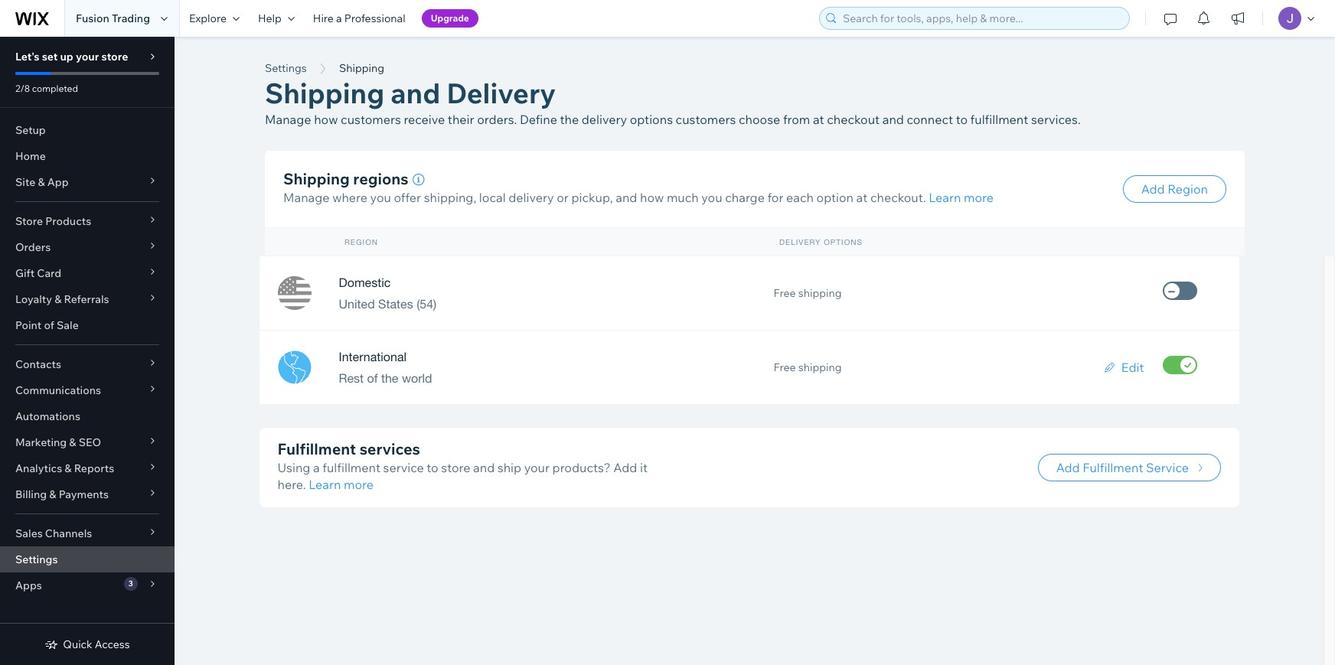 Task type: vqa. For each thing, say whether or not it's contained in the screenshot.
the "Hire a Professional" link
yes



Task type: describe. For each thing, give the bounding box(es) containing it.
1 free from the top
[[774, 286, 796, 300]]

option
[[817, 190, 854, 205]]

analytics
[[15, 462, 62, 475]]

automations
[[15, 410, 80, 423]]

your inside using a fulfillment service to store and ship your products? add it here.
[[524, 460, 550, 475]]

fusion trading
[[76, 11, 150, 25]]

fusion
[[76, 11, 109, 25]]

loyalty & referrals
[[15, 292, 109, 306]]

quick
[[63, 638, 92, 652]]

store products button
[[0, 208, 175, 234]]

shipping regions
[[283, 169, 409, 189]]

the inside international rest of the world
[[381, 371, 398, 385]]

add fulfillment service button
[[1038, 454, 1221, 481]]

shipping,
[[424, 190, 476, 205]]

connect
[[907, 112, 953, 127]]

checkout
[[827, 112, 880, 127]]

& for billing
[[49, 488, 56, 501]]

where
[[332, 190, 367, 205]]

analytics & reports
[[15, 462, 114, 475]]

point
[[15, 318, 42, 332]]

to inside using a fulfillment service to store and ship your products? add it here.
[[427, 460, 438, 475]]

communications
[[15, 384, 101, 397]]

options
[[630, 112, 673, 127]]

marketing
[[15, 436, 67, 449]]

1 free shipping from the top
[[774, 286, 842, 300]]

1 customers from the left
[[341, 112, 401, 127]]

2 free shipping from the top
[[774, 361, 842, 374]]

international rest of the world
[[339, 350, 432, 385]]

hire a professional
[[313, 11, 405, 25]]

at inside shipping and delivery manage how customers receive their orders. define the delivery options customers choose from at checkout and connect to fulfillment services.
[[813, 112, 824, 127]]

let's set up your store
[[15, 50, 128, 64]]

a for using
[[313, 460, 320, 475]]

upgrade
[[431, 12, 469, 24]]

their
[[448, 112, 474, 127]]

quick access
[[63, 638, 130, 652]]

app
[[47, 175, 69, 189]]

shipping for regions
[[283, 169, 350, 189]]

define
[[520, 112, 557, 127]]

payments
[[59, 488, 109, 501]]

world
[[402, 371, 432, 385]]

delivery options
[[779, 237, 863, 247]]

and up receive
[[391, 76, 440, 110]]

ship
[[497, 460, 521, 475]]

2 free from the top
[[774, 361, 796, 374]]

services.
[[1031, 112, 1081, 127]]

receive
[[404, 112, 445, 127]]

help button
[[249, 0, 304, 37]]

marketing & seo button
[[0, 430, 175, 456]]

delivery
[[779, 237, 821, 247]]

& for loyalty
[[54, 292, 62, 306]]

1 horizontal spatial settings link
[[257, 60, 314, 76]]

0 horizontal spatial more
[[344, 477, 374, 493]]

point of sale
[[15, 318, 79, 332]]

fulfillment inside button
[[1083, 460, 1143, 475]]

1 shipping from the top
[[798, 286, 842, 300]]

your inside sidebar element
[[76, 50, 99, 64]]

regions
[[353, 169, 409, 189]]

3
[[128, 579, 133, 589]]

& for site
[[38, 175, 45, 189]]

1 horizontal spatial how
[[640, 190, 664, 205]]

learn more link for using a fulfillment service to store and ship your products? add it here.
[[309, 477, 374, 493]]

loyalty & referrals button
[[0, 286, 175, 312]]

help
[[258, 11, 282, 25]]

0 vertical spatial shipping
[[339, 61, 384, 75]]

products
[[45, 214, 91, 228]]

domestic united states (54)
[[339, 276, 437, 311]]

hire
[[313, 11, 334, 25]]

1 you from the left
[[370, 190, 391, 205]]

home
[[15, 149, 46, 163]]

up
[[60, 50, 73, 64]]

& for analytics
[[65, 462, 72, 475]]

of inside sidebar element
[[44, 318, 54, 332]]

add region button
[[1123, 175, 1227, 203]]

rest
[[339, 371, 364, 385]]

gift card button
[[0, 260, 175, 286]]

sales channels
[[15, 527, 92, 541]]

store products
[[15, 214, 91, 228]]

info tooltip image
[[412, 174, 425, 187]]

shipping for and
[[265, 76, 384, 110]]

add region
[[1141, 181, 1208, 197]]

learn more
[[309, 477, 374, 493]]

settings inside sidebar element
[[15, 553, 58, 567]]

using
[[278, 460, 310, 475]]

of inside international rest of the world
[[367, 371, 378, 385]]

store
[[15, 214, 43, 228]]

2/8 completed
[[15, 83, 78, 94]]

billing & payments
[[15, 488, 109, 501]]

services
[[360, 439, 420, 459]]

professional
[[344, 11, 405, 25]]

here.
[[278, 477, 306, 493]]

for
[[767, 190, 784, 205]]

upgrade button
[[422, 9, 478, 28]]

automations link
[[0, 403, 175, 430]]

choose
[[739, 112, 780, 127]]

0 vertical spatial settings
[[265, 61, 307, 75]]

and left connect
[[883, 112, 904, 127]]

fulfillment inside shipping and delivery manage how customers receive their orders. define the delivery options customers choose from at checkout and connect to fulfillment services.
[[970, 112, 1028, 127]]

2 customers from the left
[[676, 112, 736, 127]]

site & app
[[15, 175, 69, 189]]

channels
[[45, 527, 92, 541]]



Task type: locate. For each thing, give the bounding box(es) containing it.
& left seo
[[69, 436, 76, 449]]

1 horizontal spatial delivery
[[582, 112, 627, 127]]

contacts
[[15, 358, 61, 371]]

0 vertical spatial region
[[1168, 181, 1208, 197]]

1 vertical spatial learn more link
[[309, 477, 374, 493]]

states
[[378, 297, 413, 311]]

to right service
[[427, 460, 438, 475]]

0 vertical spatial how
[[314, 112, 338, 127]]

shipping down hire
[[265, 76, 384, 110]]

apps
[[15, 579, 42, 593]]

at right from
[[813, 112, 824, 127]]

& right 'loyalty'
[[54, 292, 62, 306]]

a
[[336, 11, 342, 25], [313, 460, 320, 475]]

0 horizontal spatial learn more link
[[309, 477, 374, 493]]

hire a professional link
[[304, 0, 415, 37]]

& inside site & app dropdown button
[[38, 175, 45, 189]]

& for marketing
[[69, 436, 76, 449]]

1 horizontal spatial more
[[964, 190, 994, 205]]

fulfillment up using
[[278, 439, 356, 459]]

0 vertical spatial your
[[76, 50, 99, 64]]

at
[[813, 112, 824, 127], [856, 190, 868, 205]]

1 vertical spatial delivery
[[509, 190, 554, 205]]

1 horizontal spatial of
[[367, 371, 378, 385]]

set
[[42, 50, 58, 64]]

delivery left or
[[509, 190, 554, 205]]

home link
[[0, 143, 175, 169]]

of left sale
[[44, 318, 54, 332]]

united
[[339, 297, 375, 311]]

learn more link right checkout.
[[929, 190, 994, 205]]

1 vertical spatial to
[[427, 460, 438, 475]]

quick access button
[[45, 638, 130, 652]]

0 vertical spatial store
[[101, 50, 128, 64]]

2/8
[[15, 83, 30, 94]]

billing & payments button
[[0, 482, 175, 508]]

sales channels button
[[0, 521, 175, 547]]

0 horizontal spatial add
[[614, 460, 637, 475]]

store
[[101, 50, 128, 64], [441, 460, 470, 475]]

you down regions
[[370, 190, 391, 205]]

0 horizontal spatial the
[[381, 371, 398, 385]]

a right using
[[313, 460, 320, 475]]

0 horizontal spatial store
[[101, 50, 128, 64]]

billing
[[15, 488, 47, 501]]

delivery
[[582, 112, 627, 127], [509, 190, 554, 205]]

completed
[[32, 83, 78, 94]]

using a fulfillment service to store and ship your products? add it here.
[[278, 460, 648, 493]]

1 vertical spatial settings link
[[0, 547, 175, 573]]

0 horizontal spatial fulfillment
[[278, 439, 356, 459]]

0 vertical spatial learn more link
[[929, 190, 994, 205]]

delivery
[[447, 76, 556, 110]]

1 vertical spatial shipping
[[265, 76, 384, 110]]

settings down help button
[[265, 61, 307, 75]]

fulfillment inside using a fulfillment service to store and ship your products? add it here.
[[323, 460, 380, 475]]

offer
[[394, 190, 421, 205]]

a inside using a fulfillment service to store and ship your products? add it here.
[[313, 460, 320, 475]]

(54)
[[417, 297, 437, 311]]

0 vertical spatial manage
[[265, 112, 311, 127]]

settings link
[[257, 60, 314, 76], [0, 547, 175, 573]]

orders.
[[477, 112, 517, 127]]

and right pickup,
[[616, 190, 637, 205]]

0 vertical spatial fulfillment
[[278, 439, 356, 459]]

1 vertical spatial a
[[313, 460, 320, 475]]

& inside the analytics & reports popup button
[[65, 462, 72, 475]]

0 horizontal spatial to
[[427, 460, 438, 475]]

shipping up where
[[283, 169, 350, 189]]

shipping
[[339, 61, 384, 75], [265, 76, 384, 110], [283, 169, 350, 189]]

from
[[783, 112, 810, 127]]

learn more link for manage where you offer shipping, local delivery or pickup, and how much you charge for each option at checkout.
[[929, 190, 994, 205]]

delivery left options
[[582, 112, 627, 127]]

shipping inside shipping and delivery manage how customers receive their orders. define the delivery options customers choose from at checkout and connect to fulfillment services.
[[265, 76, 384, 110]]

how up shipping regions
[[314, 112, 338, 127]]

0 vertical spatial delivery
[[582, 112, 627, 127]]

let's
[[15, 50, 39, 64]]

& inside marketing & seo "dropdown button"
[[69, 436, 76, 449]]

0 vertical spatial to
[[956, 112, 968, 127]]

1 vertical spatial manage
[[283, 190, 330, 205]]

1 vertical spatial the
[[381, 371, 398, 385]]

1 horizontal spatial region
[[1168, 181, 1208, 197]]

shipping down 'hire a professional' at the top left
[[339, 61, 384, 75]]

1 horizontal spatial fulfillment
[[1083, 460, 1143, 475]]

service
[[1146, 460, 1189, 475]]

region inside button
[[1168, 181, 1208, 197]]

1 vertical spatial of
[[367, 371, 378, 385]]

sales
[[15, 527, 43, 541]]

2 horizontal spatial add
[[1141, 181, 1165, 197]]

1 horizontal spatial settings
[[265, 61, 307, 75]]

1 horizontal spatial learn
[[929, 190, 961, 205]]

0 horizontal spatial at
[[813, 112, 824, 127]]

how
[[314, 112, 338, 127], [640, 190, 664, 205]]

charge
[[725, 190, 765, 205]]

1 vertical spatial settings
[[15, 553, 58, 567]]

add
[[1141, 181, 1165, 197], [1056, 460, 1080, 475], [614, 460, 637, 475]]

1 horizontal spatial a
[[336, 11, 342, 25]]

store down the fusion trading
[[101, 50, 128, 64]]

0 vertical spatial fulfillment
[[970, 112, 1028, 127]]

& right site
[[38, 175, 45, 189]]

sale
[[57, 318, 79, 332]]

settings
[[265, 61, 307, 75], [15, 553, 58, 567]]

learn
[[929, 190, 961, 205], [309, 477, 341, 493]]

the inside shipping and delivery manage how customers receive their orders. define the delivery options customers choose from at checkout and connect to fulfillment services.
[[560, 112, 579, 127]]

1 vertical spatial learn
[[309, 477, 341, 493]]

& left 'reports'
[[65, 462, 72, 475]]

delivery inside shipping and delivery manage how customers receive their orders. define the delivery options customers choose from at checkout and connect to fulfillment services.
[[582, 112, 627, 127]]

card
[[37, 266, 61, 280]]

edit image
[[1104, 362, 1115, 372]]

add inside 'add fulfillment service' button
[[1056, 460, 1080, 475]]

store right service
[[441, 460, 470, 475]]

1 vertical spatial more
[[344, 477, 374, 493]]

& inside loyalty & referrals dropdown button
[[54, 292, 62, 306]]

1 vertical spatial fulfillment
[[323, 460, 380, 475]]

add for add fulfillment service
[[1056, 460, 1080, 475]]

0 vertical spatial more
[[964, 190, 994, 205]]

0 horizontal spatial your
[[76, 50, 99, 64]]

1 vertical spatial your
[[524, 460, 550, 475]]

0 vertical spatial of
[[44, 318, 54, 332]]

communications button
[[0, 377, 175, 403]]

& right "billing"
[[49, 488, 56, 501]]

1 horizontal spatial store
[[441, 460, 470, 475]]

2 vertical spatial shipping
[[283, 169, 350, 189]]

site
[[15, 175, 35, 189]]

0 horizontal spatial you
[[370, 190, 391, 205]]

checkout.
[[870, 190, 926, 205]]

customers left choose
[[676, 112, 736, 127]]

1 vertical spatial free shipping
[[774, 361, 842, 374]]

1 horizontal spatial learn more link
[[929, 190, 994, 205]]

a for hire
[[336, 11, 342, 25]]

0 vertical spatial settings link
[[257, 60, 314, 76]]

2 shipping from the top
[[798, 361, 842, 374]]

gift card
[[15, 266, 61, 280]]

the left the world at left
[[381, 371, 398, 385]]

setup
[[15, 123, 46, 137]]

0 vertical spatial free
[[774, 286, 796, 300]]

each
[[786, 190, 814, 205]]

trading
[[112, 11, 150, 25]]

Search for tools, apps, help & more... field
[[838, 8, 1125, 29]]

0 horizontal spatial fulfillment
[[323, 460, 380, 475]]

add for add region
[[1141, 181, 1165, 197]]

your right ship
[[524, 460, 550, 475]]

customers left receive
[[341, 112, 401, 127]]

loyalty
[[15, 292, 52, 306]]

learn right here.
[[309, 477, 341, 493]]

1 horizontal spatial the
[[560, 112, 579, 127]]

you
[[370, 190, 391, 205], [702, 190, 722, 205]]

1 vertical spatial at
[[856, 190, 868, 205]]

free
[[774, 286, 796, 300], [774, 361, 796, 374]]

0 horizontal spatial region
[[345, 237, 378, 247]]

service
[[383, 460, 424, 475]]

add inside using a fulfillment service to store and ship your products? add it here.
[[614, 460, 637, 475]]

1 horizontal spatial to
[[956, 112, 968, 127]]

1 horizontal spatial add
[[1056, 460, 1080, 475]]

sidebar element
[[0, 37, 175, 665]]

add fulfillment service
[[1056, 460, 1189, 475]]

how left much on the top of page
[[640, 190, 664, 205]]

or
[[557, 190, 569, 205]]

shipping and delivery manage how customers receive their orders. define the delivery options customers choose from at checkout and connect to fulfillment services.
[[265, 76, 1081, 127]]

to
[[956, 112, 968, 127], [427, 460, 438, 475]]

0 horizontal spatial of
[[44, 318, 54, 332]]

to inside shipping and delivery manage how customers receive their orders. define the delivery options customers choose from at checkout and connect to fulfillment services.
[[956, 112, 968, 127]]

0 horizontal spatial a
[[313, 460, 320, 475]]

0 horizontal spatial customers
[[341, 112, 401, 127]]

manage
[[265, 112, 311, 127], [283, 190, 330, 205]]

1 horizontal spatial you
[[702, 190, 722, 205]]

products?
[[552, 460, 611, 475]]

0 horizontal spatial settings link
[[0, 547, 175, 573]]

international
[[339, 350, 407, 364]]

learn right checkout.
[[929, 190, 961, 205]]

1 horizontal spatial customers
[[676, 112, 736, 127]]

fulfillment left services. at the top right of page
[[970, 112, 1028, 127]]

store inside sidebar element
[[101, 50, 128, 64]]

1 vertical spatial region
[[345, 237, 378, 247]]

you right much on the top of page
[[702, 190, 722, 205]]

0 vertical spatial shipping
[[798, 286, 842, 300]]

point of sale link
[[0, 312, 175, 338]]

fulfillment services
[[278, 439, 420, 459]]

domestic
[[339, 276, 391, 289]]

fulfillment
[[278, 439, 356, 459], [1083, 460, 1143, 475]]

1 horizontal spatial your
[[524, 460, 550, 475]]

at right 'option'
[[856, 190, 868, 205]]

1 vertical spatial free
[[774, 361, 796, 374]]

0 horizontal spatial learn
[[309, 477, 341, 493]]

setup link
[[0, 117, 175, 143]]

and inside using a fulfillment service to store and ship your products? add it here.
[[473, 460, 495, 475]]

manage inside shipping and delivery manage how customers receive their orders. define the delivery options customers choose from at checkout and connect to fulfillment services.
[[265, 112, 311, 127]]

0 vertical spatial a
[[336, 11, 342, 25]]

settings down the sales
[[15, 553, 58, 567]]

to right connect
[[956, 112, 968, 127]]

seo
[[79, 436, 101, 449]]

settings link down help button
[[257, 60, 314, 76]]

1 vertical spatial how
[[640, 190, 664, 205]]

add inside the add region button
[[1141, 181, 1165, 197]]

a right hire
[[336, 11, 342, 25]]

access
[[95, 638, 130, 652]]

store inside using a fulfillment service to store and ship your products? add it here.
[[441, 460, 470, 475]]

your right up
[[76, 50, 99, 64]]

how inside shipping and delivery manage how customers receive their orders. define the delivery options customers choose from at checkout and connect to fulfillment services.
[[314, 112, 338, 127]]

local
[[479, 190, 506, 205]]

it
[[640, 460, 648, 475]]

0 vertical spatial the
[[560, 112, 579, 127]]

1 vertical spatial fulfillment
[[1083, 460, 1143, 475]]

and left ship
[[473, 460, 495, 475]]

1 vertical spatial store
[[441, 460, 470, 475]]

learn more link down fulfillment services
[[309, 477, 374, 493]]

0 vertical spatial at
[[813, 112, 824, 127]]

& inside billing & payments dropdown button
[[49, 488, 56, 501]]

fulfillment down fulfillment services
[[323, 460, 380, 475]]

settings link down channels at the left of page
[[0, 547, 175, 573]]

of right rest
[[367, 371, 378, 385]]

the right define
[[560, 112, 579, 127]]

of
[[44, 318, 54, 332], [367, 371, 378, 385]]

fulfillment left the service
[[1083, 460, 1143, 475]]

reports
[[74, 462, 114, 475]]

analytics & reports button
[[0, 456, 175, 482]]

0 vertical spatial free shipping
[[774, 286, 842, 300]]

explore
[[189, 11, 227, 25]]

1 horizontal spatial at
[[856, 190, 868, 205]]

and
[[391, 76, 440, 110], [883, 112, 904, 127], [616, 190, 637, 205], [473, 460, 495, 475]]

gift
[[15, 266, 35, 280]]

manage where you offer shipping, local delivery or pickup, and how much you charge for each option at checkout. learn more
[[283, 190, 994, 205]]

0 horizontal spatial how
[[314, 112, 338, 127]]

1 horizontal spatial fulfillment
[[970, 112, 1028, 127]]

0 horizontal spatial delivery
[[509, 190, 554, 205]]

region
[[1168, 181, 1208, 197], [345, 237, 378, 247]]

0 vertical spatial learn
[[929, 190, 961, 205]]

0 horizontal spatial settings
[[15, 553, 58, 567]]

1 vertical spatial shipping
[[798, 361, 842, 374]]

2 you from the left
[[702, 190, 722, 205]]

edit
[[1121, 359, 1144, 375]]



